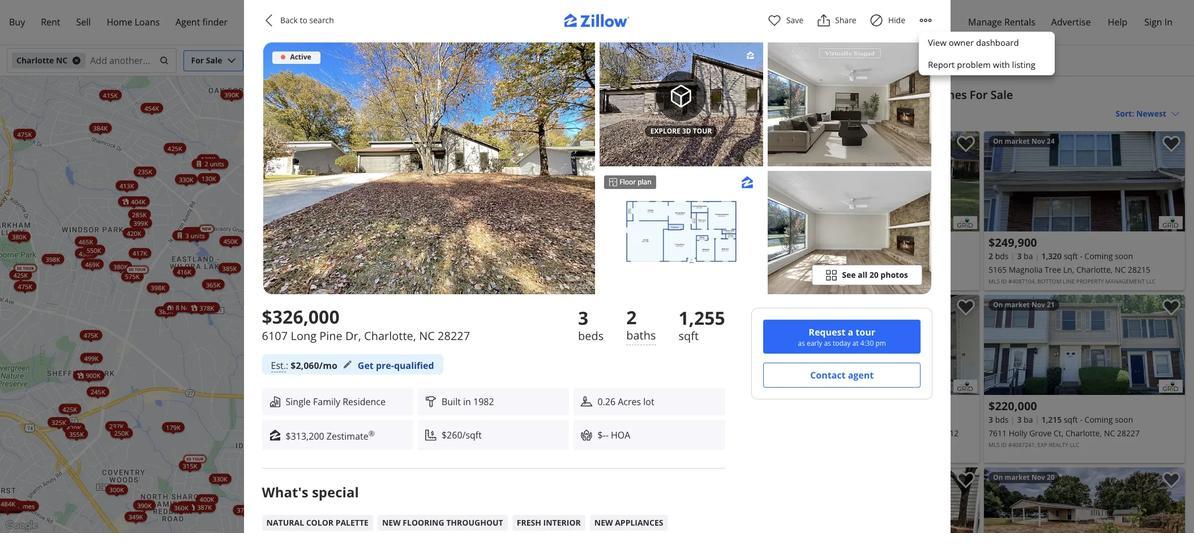 Task type: locate. For each thing, give the bounding box(es) containing it.
2 21 from the left
[[1047, 300, 1055, 310]]

375k
[[733, 128, 748, 137], [619, 216, 633, 225]]

id inside the 7611 holly grove ct, charlotte, nc 28227 mls id #4087241, exp realty llc
[[1001, 441, 1007, 449]]

1 horizontal spatial 355k link
[[331, 106, 353, 116]]

195k up 210k
[[382, 404, 397, 412]]

1 3 ba from the top
[[1017, 251, 1033, 262]]

$326,000 6107 long pine dr, charlotte, nc 28227
[[262, 305, 470, 344]]

330k link left 130k
[[175, 174, 197, 184]]

20 right all
[[870, 270, 879, 280]]

2 horizontal spatial 385k link
[[453, 408, 484, 419]]

on down sale
[[993, 136, 1003, 146]]

1 vertical spatial 400k
[[199, 495, 214, 504]]

lake
[[829, 428, 846, 439]]

$359,900
[[783, 235, 832, 250]]

with
[[993, 59, 1010, 70]]

soon up 'group,'
[[910, 251, 928, 262]]

id down 7611
[[1001, 441, 1007, 449]]

tour inside 3d tour 315k
[[192, 456, 203, 462]]

charlotte inside main content
[[781, 87, 832, 102]]

nov left 24
[[1032, 136, 1045, 146]]

250k link
[[265, 188, 287, 199], [110, 428, 132, 438]]

1 vertical spatial 2 units link
[[358, 396, 395, 407]]

tour for 425k
[[23, 266, 34, 271]]

homes right 8
[[195, 303, 216, 311]]

view larger view of the 3 photo of this home image
[[768, 171, 931, 294]]

close image
[[687, 93, 695, 101]]

1 vertical spatial zillow logo image
[[740, 175, 754, 189]]

home inside the main navigation
[[107, 16, 132, 28]]

nc up "management"
[[1115, 264, 1126, 275]]

1 horizontal spatial 398k link
[[147, 282, 169, 293]]

0 vertical spatial 525k link
[[407, 140, 429, 150]]

28212 up estate
[[889, 264, 912, 275]]

28212 inside 5832 amity pl, charlotte, nc 28212 mls id #4086463, carolina sky real estate group, llc
[[889, 264, 912, 275]]

nov for $145,000
[[826, 300, 840, 310]]

250k link left the 270k link at the top of the page
[[265, 188, 287, 199]]

28212
[[889, 264, 912, 275], [936, 428, 959, 439]]

nc up real
[[876, 264, 887, 275]]

4811 spring lake dr apt a, charlotte, nc 28212 image
[[779, 295, 980, 395]]

bds up 5832
[[790, 251, 803, 262]]

floor plan image
[[608, 178, 618, 187]]

0 vertical spatial 350k link
[[345, 152, 368, 162]]

tour inside 3d tour 425k
[[23, 266, 34, 271]]

420k link
[[122, 228, 145, 238], [475, 390, 498, 400], [62, 423, 85, 433]]

0 horizontal spatial 350k link
[[78, 370, 100, 380]]

tour inside 3d tour 375k
[[628, 211, 639, 216]]

new inside "list item"
[[382, 518, 401, 529]]

1 vertical spatial home
[[765, 84, 782, 93]]

1 vertical spatial 3 ba
[[1017, 415, 1033, 425]]

3 bds for $359,900
[[783, 251, 803, 262]]

llc inside the 7611 holly grove ct, charlotte, nc 28227 mls id #4087241, exp realty llc
[[1070, 441, 1079, 449]]

0 horizontal spatial 499k
[[5, 502, 20, 511]]

2 horizontal spatial 380k
[[698, 306, 713, 314]]

0 horizontal spatial 380k link
[[8, 231, 30, 242]]

nov left 30
[[826, 136, 840, 146]]

ba for $220,000
[[1024, 415, 1033, 425]]

3d for 180k
[[378, 386, 383, 391]]

0 horizontal spatial 20
[[870, 270, 879, 280]]

boundary
[[644, 91, 683, 102]]

3d inside 3d tour 375k
[[622, 211, 627, 216]]

chevron left image inside property images, use arrow keys to navigate, image 1 of 15 group
[[990, 511, 1003, 525]]

zillow logo image
[[746, 51, 755, 59], [740, 175, 754, 189], [269, 429, 281, 441]]

0 horizontal spatial 390k link
[[133, 500, 155, 510]]

385k down "built in 1982"
[[466, 409, 480, 418]]

- up "5165 magnolia tree ln, charlotte, nc 28215" link
[[1080, 251, 1083, 262]]

llc down 28215
[[1146, 277, 1156, 285]]

hammer image
[[425, 396, 437, 408]]

bds for $359,900
[[790, 251, 803, 262]]

355k link
[[331, 106, 353, 116], [65, 429, 87, 439]]

tour for 315k
[[192, 456, 203, 462]]

save this home image
[[957, 136, 975, 153], [957, 300, 975, 316], [1163, 300, 1181, 316], [957, 472, 975, 489], [1163, 472, 1181, 489]]

1 vertical spatial 525k link
[[0, 501, 24, 511]]

1 horizontal spatial 420k link
[[122, 228, 145, 238]]

charlotte for charlotte nc real estate & homes for sale
[[781, 87, 832, 102]]

chevron down image
[[299, 56, 308, 65], [405, 56, 414, 65], [493, 56, 502, 65], [1171, 109, 1180, 118]]

360k link
[[170, 503, 192, 513]]

0 vertical spatial 28212
[[889, 264, 912, 275]]

500k link
[[526, 148, 549, 158]]

1 horizontal spatial 335k
[[702, 317, 717, 326]]

1 vertical spatial 525k
[[6, 502, 20, 510]]

sqft up ln,
[[1064, 251, 1078, 262]]

holly
[[1009, 428, 1027, 439]]

385k link right 416k
[[218, 263, 240, 273]]

see all 20 photos
[[842, 270, 908, 280]]

$249,900
[[989, 235, 1037, 250]]

coming for $249,900
[[1085, 251, 1113, 262]]

2 vertical spatial units
[[376, 397, 391, 406]]

tour inside 3d tour 180k
[[384, 386, 396, 391]]

1 vertical spatial charlotte
[[781, 87, 832, 102]]

market down results
[[799, 136, 824, 146]]

465k
[[78, 237, 93, 246]]

400k for leftmost 400k link
[[199, 495, 214, 504]]

nov down exp
[[1032, 473, 1045, 482]]

2 on market nov 21 from the left
[[993, 300, 1055, 310]]

375k up the "345k" link
[[733, 128, 748, 137]]

1 horizontal spatial 379k
[[528, 294, 542, 303]]

2 left '180k'
[[371, 397, 375, 406]]

zillow logo image down 345k
[[740, 175, 754, 189]]

0 vertical spatial 390k link
[[220, 89, 243, 99]]

330k link up 387k
[[209, 474, 231, 484]]

1 vertical spatial 499k
[[5, 502, 20, 511]]

3 beds
[[578, 306, 604, 344]]

1 horizontal spatial chevron down image
[[562, 56, 571, 65]]

for
[[970, 87, 988, 102]]

3 bds up 5832
[[783, 251, 803, 262]]

335k link
[[621, 161, 644, 171], [689, 316, 721, 326]]

llc for $359,900
[[930, 277, 940, 285]]

chevron right image
[[1166, 511, 1180, 525]]

on down 5832
[[788, 300, 798, 310]]

sqft for 1,255
[[679, 328, 699, 344]]

1 vertical spatial units
[[190, 231, 205, 240]]

390k for left 390k 'link'
[[137, 501, 151, 509]]

search
[[309, 15, 334, 25]]

chevron down image
[[227, 56, 236, 65], [562, 56, 571, 65]]

339k
[[275, 310, 289, 318]]

1 horizontal spatial 250k
[[269, 189, 283, 198]]

0 vertical spatial 2 units link
[[191, 159, 228, 169]]

1 chevron down image from the left
[[227, 56, 236, 65]]

250k left the 270k link at the top of the page
[[269, 189, 283, 198]]

1 vertical spatial 250k link
[[110, 428, 132, 438]]

0 vertical spatial 425k
[[167, 144, 182, 152]]

3d for 306k
[[607, 194, 612, 199]]

3d for 575k
[[128, 267, 133, 272]]

units for 2 units link to the right
[[376, 397, 391, 406]]

1 vertical spatial 450k
[[521, 390, 536, 398]]

charlotte, inside 5165 magnolia tree ln, charlotte, nc 28215 mls id #4087104, bottom line property management llc
[[1077, 264, 1113, 275]]

417k link
[[128, 248, 151, 258]]

floor plan preview, click to explore more image
[[625, 200, 738, 265]]

0 vertical spatial 350k
[[349, 152, 364, 161]]

2 vertical spatial 425k
[[62, 405, 77, 413]]

379k link
[[524, 294, 546, 304], [233, 505, 255, 515]]

fresh interior
[[517, 518, 581, 529]]

285k link
[[128, 209, 150, 219]]

0 horizontal spatial 315k
[[183, 461, 197, 470]]

#4086463,
[[803, 277, 831, 285]]

fresh interior list item
[[512, 515, 585, 531]]

5832 amity pl, charlotte, nc 28212 image
[[779, 131, 980, 232]]

market for $145,000
[[799, 300, 824, 310]]

sqft right '1,215'
[[1064, 415, 1078, 425]]

0 horizontal spatial 390k
[[137, 501, 151, 509]]

homes right in
[[474, 407, 495, 415]]

2 horizontal spatial 390k link
[[450, 419, 482, 429]]

nc left remove tag icon
[[56, 55, 68, 66]]

bds up 5165
[[995, 251, 1009, 262]]

2 right 3 beds
[[626, 305, 637, 330]]

chevron left image for property images, use arrow keys to navigate, image 1 of 2 group
[[784, 175, 798, 188]]

carolina
[[832, 277, 860, 285]]

420k link up 5 new homes
[[475, 390, 498, 400]]

zillow logo image
[[552, 14, 642, 33]]

new flooring throughout
[[382, 518, 503, 529]]

1 21 from the left
[[841, 300, 849, 310]]

main navigation
[[0, 0, 1194, 45]]

2 units
[[204, 159, 224, 168], [371, 397, 391, 406]]

5165
[[989, 264, 1007, 275]]

370k
[[460, 73, 474, 82], [670, 82, 684, 90], [698, 304, 712, 312], [327, 486, 341, 495]]

3d inside 3d tour 315k
[[186, 456, 191, 462]]

tour inside 3d tour 306k
[[613, 194, 624, 199]]

to
[[300, 15, 307, 25]]

coming up "5165 magnolia tree ln, charlotte, nc 28215" link
[[1085, 251, 1113, 262]]

390k for 390k 'link' to the middle
[[224, 90, 239, 99]]

450k right 1982
[[521, 390, 536, 398]]

market for $359,900
[[799, 136, 824, 146]]

0 vertical spatial 384k
[[93, 123, 107, 132]]

2 units up 130k
[[204, 159, 224, 168]]

on market nov 21 for $145,000
[[788, 300, 849, 310]]

market down #4087104,
[[1005, 300, 1030, 310]]

home right 1
[[765, 84, 782, 93]]

420k link down 399k at the left top
[[122, 228, 145, 238]]

charlotte,
[[837, 264, 874, 275], [1077, 264, 1113, 275], [364, 328, 416, 344], [885, 428, 921, 439], [1066, 428, 1102, 439]]

450k link right 1982
[[517, 389, 540, 399]]

1 vertical spatial 380k
[[113, 262, 128, 270]]

- coming soon up 7611 holly grove ct, charlotte, nc 28227 link
[[1080, 415, 1133, 425]]

mls
[[783, 277, 794, 285], [989, 277, 1000, 285], [989, 441, 1000, 449]]

nc inside filters element
[[56, 55, 68, 66]]

1 vertical spatial 400k link
[[195, 494, 218, 505]]

2 view larger view of the 2 photo of this home image from the left
[[768, 42, 931, 166]]

property images, use arrow keys to navigate, image 1 of 2 group
[[779, 131, 980, 234]]

413k
[[119, 181, 134, 190]]

387k link
[[184, 502, 215, 512]]

385k link left 378k link
[[155, 306, 177, 316]]

chevron left image
[[784, 175, 798, 188], [990, 511, 1003, 525]]

330k up '387k' link
[[213, 475, 227, 483]]

325k
[[390, 113, 405, 121], [51, 418, 66, 426]]

request a tour as early as today at 4:30 pm
[[798, 326, 886, 348]]

on market nov 21 down #4087104,
[[993, 300, 1055, 310]]

0 horizontal spatial 415k link
[[99, 90, 121, 100]]

price square feet image
[[425, 429, 437, 441]]

property
[[1076, 277, 1104, 285]]

remove tag image
[[72, 56, 81, 65]]

id for $249,900
[[1001, 277, 1007, 285]]

2 vertical spatial 380k link
[[685, 305, 717, 315]]

469k link
[[81, 259, 103, 269]]

nov down carolina
[[826, 300, 840, 310]]

on market nov 21
[[788, 300, 849, 310], [993, 300, 1055, 310]]

main content
[[770, 76, 1194, 533]]

soon up 28215
[[1115, 251, 1133, 262]]

save this home button for $145,000
[[948, 295, 980, 327]]

0 horizontal spatial 365k
[[206, 280, 220, 289]]

1 new home link
[[732, 84, 786, 94]]

1 vertical spatial 450k link
[[517, 389, 540, 399]]

195k for 195k link below '180k'
[[382, 404, 397, 412]]

google image
[[3, 519, 40, 533]]

315k for the topmost 315k link
[[595, 187, 610, 195]]

2 as from the left
[[824, 339, 831, 348]]

1 horizontal spatial 250k link
[[265, 188, 287, 199]]

hoa
[[611, 429, 630, 441]]

on down 164 at the right of the page
[[788, 136, 798, 146]]

id inside 5832 amity pl, charlotte, nc 28212 mls id #4086463, carolina sky real estate group, llc
[[796, 277, 801, 285]]

tour down the close icon
[[693, 126, 712, 136]]

1 horizontal spatial 384k
[[198, 303, 212, 312]]

shortcuts
[[580, 526, 604, 532]]

early
[[807, 339, 822, 348]]

sqft inside 1,255 sqft
[[679, 328, 699, 344]]

1 on market nov 21 from the left
[[788, 300, 849, 310]]

on market nov 21 down #4086463,
[[788, 300, 849, 310]]

tour for 306k
[[613, 194, 624, 199]]

3d inside the 3d tour 575k
[[128, 267, 133, 272]]

484k
[[0, 500, 15, 508]]

120k link
[[197, 154, 219, 164]]

0 vertical spatial 335k link
[[621, 161, 644, 171]]

soon for $359,900
[[910, 251, 928, 262]]

1 horizontal spatial view larger view of the 2 photo of this home image
[[768, 42, 931, 166]]

nc inside the 7611 holly grove ct, charlotte, nc 28227 mls id #4087241, exp realty llc
[[1104, 428, 1115, 439]]

on down 5165
[[993, 300, 1003, 310]]

new flooring throughout list item
[[378, 515, 508, 531]]

3d inside 3d tour 180k
[[378, 386, 383, 391]]

195k link
[[378, 403, 401, 413], [377, 405, 399, 416]]

1 vertical spatial 380k link
[[109, 261, 132, 271]]

mls inside 5165 magnolia tree ln, charlotte, nc 28215 mls id #4087104, bottom line property management llc
[[989, 277, 1000, 285]]

353k
[[700, 307, 714, 315]]

1 horizontal spatial charlotte
[[781, 87, 832, 102]]

market left 24
[[1005, 136, 1030, 146]]

nov for $249,900
[[1032, 136, 1045, 146]]

long
[[291, 328, 317, 344]]

built in 1982
[[442, 396, 494, 408]]

3d inside 3d tour 425k
[[16, 266, 22, 271]]

as left early
[[798, 339, 805, 348]]

0 horizontal spatial charlotte
[[16, 55, 54, 66]]

1 horizontal spatial 499k
[[84, 354, 98, 362]]

exp
[[1038, 441, 1048, 449]]

sqft for 1,215
[[1064, 415, 1078, 425]]

built
[[442, 396, 461, 408]]

2 vertical spatial 420k
[[66, 424, 81, 432]]

realty
[[1049, 441, 1069, 449]]

tour for 3d
[[693, 126, 712, 136]]

soon
[[910, 251, 928, 262], [1115, 251, 1133, 262], [1115, 415, 1133, 425]]

2 3 ba from the top
[[1017, 415, 1033, 425]]

250k left 179k link
[[114, 429, 128, 437]]

0 horizontal spatial 425k link
[[58, 404, 81, 414]]

- coming soon for $249,900
[[1080, 251, 1133, 262]]

nov for $220,000
[[1032, 300, 1045, 310]]

agent finder link
[[168, 9, 236, 36]]

420k link left 237k
[[62, 423, 85, 433]]

2 horizontal spatial 315k
[[595, 187, 610, 195]]

475k for the topmost 475k link
[[17, 129, 32, 138]]

chevron left image
[[262, 14, 275, 27]]

3d tour 306k
[[603, 194, 624, 208]]

view owner dashboard link
[[919, 32, 1055, 54]]

sqft up all
[[858, 251, 873, 262]]

400k for topmost 400k link
[[473, 79, 488, 87]]

7011 stonington ln, charlotte, nc 28227 image
[[779, 468, 980, 533]]

llc inside 5832 amity pl, charlotte, nc 28212 mls id #4086463, carolina sky real estate group, llc
[[930, 277, 940, 285]]

on for $145,000
[[788, 300, 798, 310]]

1 new home
[[745, 84, 782, 93]]

475k
[[17, 129, 32, 138], [17, 282, 32, 290], [83, 331, 98, 339]]

id down 5832
[[796, 277, 801, 285]]

2 horizontal spatial 350k link
[[687, 307, 718, 317]]

agent
[[848, 369, 874, 382]]

id down 5165
[[1001, 277, 1007, 285]]

chevron down image down zillow logo
[[562, 56, 571, 65]]

2 horizontal spatial 425k
[[167, 144, 182, 152]]

llc right 'group,'
[[930, 277, 940, 285]]

469k
[[85, 260, 99, 268]]

35 new homes link
[[691, 328, 752, 338]]

3 inside 3 beds
[[578, 306, 589, 330]]

0 vertical spatial 2 units
[[204, 159, 224, 168]]

1 vertical spatial 355k
[[69, 430, 83, 438]]

28227 inside $326,000 6107 long pine dr, charlotte, nc 28227
[[438, 328, 470, 344]]

mls inside the 7611 holly grove ct, charlotte, nc 28227 mls id #4087241, exp realty llc
[[989, 441, 1000, 449]]

420k down 399k link
[[126, 228, 141, 237]]

2 horizontal spatial 420k link
[[475, 390, 498, 400]]

1 horizontal spatial 385k link
[[218, 263, 240, 273]]

tour inside 3d tour 326k
[[387, 296, 398, 301]]

id inside 5165 magnolia tree ln, charlotte, nc 28215 mls id #4087104, bottom line property management llc
[[1001, 277, 1007, 285]]

1,165 sqft
[[836, 251, 873, 262]]

417k
[[132, 249, 147, 257]]

3d inside 3d tour 326k
[[380, 296, 386, 301]]

ba up holly
[[1024, 415, 1033, 425]]

0 horizontal spatial 325k link
[[47, 417, 70, 427]]

5
[[454, 407, 458, 415]]

sqft for 1,165
[[858, 251, 873, 262]]

charlotte up results
[[781, 87, 832, 102]]

0 vertical spatial 475k
[[17, 129, 32, 138]]

415k link
[[99, 90, 121, 100], [451, 419, 483, 429]]

coming for $359,900
[[879, 251, 907, 262]]

new for 8
[[181, 303, 194, 311]]

195k
[[382, 404, 397, 412], [380, 406, 395, 415]]

575k
[[125, 272, 139, 281]]

1 vertical spatial 330k link
[[209, 474, 231, 484]]

1 horizontal spatial 365k link
[[686, 305, 717, 315]]

0 horizontal spatial 355k
[[69, 430, 83, 438]]

0 vertical spatial 379k
[[528, 294, 542, 303]]

404k link
[[118, 196, 149, 206]]

on market nov 21 for $220,000
[[993, 300, 1055, 310]]

2 up 5165
[[989, 251, 993, 262]]

coming up photos
[[879, 251, 907, 262]]

3 ba for $249,900
[[1017, 251, 1033, 262]]

339k link
[[271, 309, 293, 319]]

manage
[[968, 16, 1002, 28]]

450k link right 163k link
[[219, 236, 242, 246]]

0 horizontal spatial 21
[[841, 300, 849, 310]]

0 horizontal spatial home
[[107, 16, 132, 28]]

0 horizontal spatial 250k
[[114, 429, 128, 437]]

active
[[290, 52, 311, 61]]

365k link
[[202, 279, 224, 289], [686, 305, 717, 315]]

sqft left 35
[[679, 328, 699, 344]]

0 vertical spatial 315k
[[595, 187, 610, 195]]

llc down 7611 holly grove ct, charlotte, nc 28227 link
[[1070, 441, 1079, 449]]

0 vertical spatial 499k link
[[80, 353, 102, 363]]

mls inside 5832 amity pl, charlotte, nc 28212 mls id #4086463, carolina sky real estate group, llc
[[783, 277, 794, 285]]

property images, use arrow keys to navigate, image 1 of 15 group
[[984, 468, 1185, 533]]

400k link
[[469, 78, 492, 88], [195, 494, 218, 505]]

3d tour 326k
[[377, 296, 398, 309]]

1 horizontal spatial units
[[210, 159, 224, 168]]

0 vertical spatial 330k link
[[175, 174, 197, 184]]

195k up 193k
[[380, 406, 395, 415]]

2 inside 2 baths
[[626, 305, 637, 330]]

1 horizontal spatial 425k link
[[163, 143, 186, 153]]

0 horizontal spatial 3 bds
[[783, 251, 803, 262]]

2 vertical spatial 380k
[[698, 306, 713, 314]]

- coming soon for $359,900
[[875, 251, 928, 262]]

0 vertical spatial 28227
[[438, 328, 470, 344]]

what's special
[[262, 483, 359, 502]]

as right early
[[824, 339, 831, 348]]

home left 'loans'
[[107, 16, 132, 28]]

save this home image
[[1163, 136, 1181, 153]]

3d inside 3d tour 306k
[[607, 194, 612, 199]]

0 horizontal spatial 380k
[[12, 232, 26, 241]]

tour inside request a tour as early as today at 4:30 pm
[[856, 326, 875, 339]]

- coming soon up "5165 magnolia tree ln, charlotte, nc 28215" link
[[1080, 251, 1133, 262]]

2 for bds
[[989, 251, 993, 262]]

charlotte down rent link
[[16, 55, 54, 66]]

530k link
[[728, 218, 750, 228]]

charlotte, up pre- at the bottom
[[364, 328, 416, 344]]

keyboard
[[555, 526, 579, 532]]

tour inside the 3d tour 575k
[[134, 267, 146, 272]]

0 vertical spatial units
[[210, 159, 224, 168]]

zillow logo image up 1
[[746, 51, 755, 59]]

2 units for the top 2 units link
[[204, 159, 224, 168]]

340k
[[389, 120, 404, 128], [699, 308, 714, 316], [350, 445, 365, 453], [181, 502, 195, 511]]

charlotte inside filters element
[[16, 55, 54, 66]]

view larger view of the 2 photo of this home image
[[599, 42, 763, 166], [768, 42, 931, 166]]

nov for $359,900
[[826, 136, 840, 146]]

nov down the bottom
[[1032, 300, 1045, 310]]

homes inside main content
[[929, 87, 967, 102]]

nc right ct,
[[1104, 428, 1115, 439]]

475k for the bottom 475k link
[[83, 331, 98, 339]]

475k for 475k link to the middle
[[17, 282, 32, 290]]

llc inside 5165 magnolia tree ln, charlotte, nc 28215 mls id #4087104, bottom line property management llc
[[1146, 277, 1156, 285]]

2 units up 210k link
[[371, 397, 391, 406]]

bds for $249,900
[[995, 251, 1009, 262]]

lot image
[[581, 396, 593, 408]]

375k down 3d tour 306k
[[619, 216, 633, 225]]

380k
[[12, 232, 26, 241], [113, 262, 128, 270], [698, 306, 713, 314]]

20 down realty
[[1047, 473, 1055, 482]]

problem
[[957, 59, 991, 70]]

sell link
[[68, 9, 99, 36]]

335k link up 221k link
[[621, 161, 644, 171]]

- coming soon up photos
[[875, 251, 928, 262]]

1,215 sqft
[[1042, 415, 1078, 425]]

coming
[[879, 251, 907, 262], [1085, 251, 1113, 262], [1085, 415, 1113, 425]]

filters element
[[0, 45, 1194, 76]]

ct,
[[1054, 428, 1064, 439]]

save this home button
[[948, 131, 980, 163], [1153, 131, 1185, 163], [948, 295, 980, 327], [1153, 295, 1185, 327], [948, 468, 980, 499], [1153, 468, 1185, 499]]

3d for 326k
[[380, 296, 386, 301]]

homes for 35 new homes
[[727, 329, 748, 337]]

385k right 416k
[[222, 264, 237, 272]]

21 down the bottom
[[1047, 300, 1055, 310]]

2 horizontal spatial 390k
[[463, 420, 478, 428]]

1 vertical spatial 379k link
[[233, 505, 255, 515]]

on for $249,900
[[993, 136, 1003, 146]]

contact
[[810, 369, 845, 382]]

mls for $220,000
[[989, 441, 1000, 449]]

315k link up 306k
[[591, 186, 614, 196]]

chevron left image down on market nov 20
[[990, 511, 1003, 525]]

3 ba up "magnolia"
[[1017, 251, 1033, 262]]

3d for 425k
[[16, 266, 22, 271]]

3 bds up 7611
[[989, 415, 1009, 425]]

nc inside 5165 magnolia tree ln, charlotte, nc 28215 mls id #4087104, bottom line property management llc
[[1115, 264, 1126, 275]]

mls down 5832
[[783, 277, 794, 285]]

420k left 237k
[[66, 424, 81, 432]]

tour for a
[[856, 326, 875, 339]]

5832 amity pl, charlotte, nc 28212 image
[[954, 216, 977, 229]]

single family residence
[[286, 396, 386, 408]]

bds up 7611
[[995, 415, 1009, 425]]



Task type: vqa. For each thing, say whether or not it's contained in the screenshot.
the leftmost 379K link
yes



Task type: describe. For each thing, give the bounding box(es) containing it.
ba for $249,900
[[1024, 251, 1033, 262]]

new for 5
[[459, 407, 472, 415]]

three dimensional image
[[669, 84, 694, 109]]

2 up 130k
[[204, 159, 208, 168]]

heart image
[[768, 14, 782, 27]]

new for 35
[[712, 329, 725, 337]]

0 vertical spatial 400k link
[[469, 78, 492, 88]]

0 vertical spatial 335k
[[625, 162, 640, 170]]

house type image
[[269, 396, 281, 408]]

1 horizontal spatial 325k link
[[386, 112, 409, 122]]

edit image
[[343, 360, 352, 369]]

0 horizontal spatial 400k link
[[195, 494, 218, 505]]

0 vertical spatial 379k link
[[524, 294, 546, 304]]

spring
[[803, 428, 827, 439]]

2 vertical spatial 420k link
[[62, 423, 85, 433]]

1 vertical spatial 415k link
[[451, 419, 483, 429]]

save this home button for $359,900
[[948, 131, 980, 163]]

2 horizontal spatial 350k
[[700, 308, 714, 317]]

0 vertical spatial 365k link
[[202, 279, 224, 289]]

368k link
[[690, 323, 722, 333]]

coming for $220,000
[[1085, 415, 1113, 425]]

a,
[[875, 428, 883, 439]]

®
[[368, 429, 375, 439]]

0 horizontal spatial 355k link
[[65, 429, 87, 439]]

235k
[[137, 167, 152, 176]]

4:30
[[860, 339, 874, 348]]

est. : $2,060/mo
[[271, 360, 337, 372]]

0 horizontal spatial 525k
[[6, 502, 20, 510]]

0 horizontal spatial 525k link
[[0, 501, 24, 511]]

pl,
[[827, 264, 835, 275]]

387k
[[197, 503, 211, 512]]

tree
[[1045, 264, 1061, 275]]

1 view larger view of the 2 photo of this home image from the left
[[599, 42, 763, 166]]

$260/sqft
[[442, 429, 482, 441]]

natural color palette list item
[[262, 515, 373, 531]]

481k link
[[0, 500, 21, 510]]

help
[[1108, 16, 1128, 28]]

search image
[[160, 56, 169, 65]]

375k inside 3d tour 375k
[[619, 216, 633, 225]]

0 horizontal spatial 450k link
[[219, 236, 242, 246]]

4811 spring lake dr apt a, charlotte, nc 28212 image
[[954, 380, 977, 393]]

0 vertical spatial 385k
[[222, 264, 237, 272]]

tour for 180k
[[384, 386, 396, 391]]

beds
[[578, 328, 604, 344]]

1 vertical spatial 365k
[[699, 305, 713, 314]]

0 horizontal spatial 415k
[[103, 90, 117, 99]]

sqft for 1,320
[[1064, 251, 1078, 262]]

fresh
[[517, 518, 541, 529]]

remove boundary
[[610, 91, 683, 102]]

tour for 375k
[[628, 211, 639, 216]]

7329 twillingate dr, charlotte, nc 28215 image
[[984, 468, 1185, 533]]

manage rentals
[[968, 16, 1036, 28]]

tour for 575k
[[134, 267, 146, 272]]

2 chevron down image from the left
[[562, 56, 571, 65]]

0 vertical spatial 499k
[[84, 354, 98, 362]]

back to search
[[280, 15, 334, 25]]

tour for 326k
[[387, 296, 398, 301]]

440k link
[[365, 222, 387, 232]]

2 vertical spatial 385k
[[466, 409, 480, 418]]

save this home button for $249,900
[[1153, 131, 1185, 163]]

map data ©2023 google
[[611, 526, 673, 532]]

300k link down what's
[[262, 523, 284, 533]]

- for $359,900
[[875, 251, 877, 262]]

all
[[858, 270, 868, 280]]

300k link right 1982
[[513, 406, 536, 417]]

1 vertical spatial 365k link
[[686, 305, 717, 315]]

units for the top 2 units link
[[210, 159, 224, 168]]

share image
[[817, 14, 830, 27]]

2 vertical spatial zillow logo image
[[269, 429, 281, 441]]

- for $249,900
[[1080, 251, 1083, 262]]

- left hoa
[[606, 429, 609, 441]]

1 horizontal spatial 425k
[[62, 405, 77, 413]]

300k link up 349k link
[[105, 485, 128, 495]]

0 vertical spatial 355k link
[[331, 106, 353, 116]]

nc right a,
[[923, 428, 934, 439]]

491k link
[[0, 501, 22, 512]]

375k inside 'link'
[[733, 128, 748, 137]]

349k
[[128, 513, 143, 521]]

1 horizontal spatial 390k link
[[220, 89, 243, 99]]

1 horizontal spatial 398k
[[151, 283, 165, 292]]

save this home image for $220,000
[[1163, 300, 1181, 316]]

homes for 5 new homes
[[474, 407, 495, 415]]

163k link
[[186, 230, 208, 240]]

hoa image
[[581, 429, 593, 441]]

share
[[835, 15, 856, 25]]

2 vertical spatial 475k link
[[79, 330, 102, 340]]

insights tags list
[[262, 511, 725, 533]]

220k link
[[467, 238, 490, 248]]

5832
[[783, 264, 801, 275]]

1 vertical spatial 420k
[[479, 390, 494, 399]]

market for $220,000
[[1005, 300, 1030, 310]]

245k
[[90, 388, 105, 396]]

0 vertical spatial 250k link
[[265, 188, 287, 199]]

charlotte, inside $326,000 6107 long pine dr, charlotte, nc 28227
[[364, 328, 416, 344]]

455k link
[[359, 467, 381, 477]]

photos
[[881, 270, 908, 280]]

re-
[[716, 91, 729, 102]]

1 vertical spatial 425k link
[[58, 404, 81, 414]]

rentals
[[1005, 16, 1036, 28]]

4811 spring lake dr apt a, charlotte, nc 28212
[[783, 428, 959, 439]]

view larger view of the 1 photo of this home image
[[263, 42, 595, 294]]

20 inside main content
[[1047, 473, 1055, 482]]

378k link
[[186, 303, 218, 313]]

back
[[280, 15, 298, 25]]

221k
[[605, 189, 620, 198]]

35
[[704, 329, 711, 337]]

0 horizontal spatial 384k
[[93, 123, 107, 132]]

195k link up 193k
[[377, 405, 399, 416]]

7611 holly grove ct, charlotte, nc 28227 image
[[1159, 380, 1183, 393]]

bds for $220,000
[[995, 415, 1009, 425]]

1 horizontal spatial 415k
[[464, 420, 479, 428]]

1 horizontal spatial 350k link
[[345, 152, 368, 162]]

see
[[842, 270, 856, 280]]

view
[[928, 37, 947, 48]]

21 for $220,000
[[1047, 300, 1055, 310]]

1 vertical spatial 390k link
[[450, 419, 482, 429]]

1 horizontal spatial 384k link
[[185, 302, 216, 312]]

2 for ba
[[812, 251, 816, 262]]

re-center button
[[710, 86, 760, 108]]

4811
[[783, 428, 801, 439]]

listing
[[1012, 59, 1036, 70]]

338k link
[[693, 334, 725, 344]]

0 vertical spatial 525k
[[411, 140, 425, 149]]

7611
[[989, 428, 1007, 439]]

500k
[[530, 149, 545, 158]]

a
[[848, 326, 853, 339]]

0 horizontal spatial 330k link
[[175, 174, 197, 184]]

1 vertical spatial 28212
[[936, 428, 959, 439]]

7611 holly grove ct, charlotte, nc 28227 link
[[989, 427, 1181, 441]]

remove
[[610, 91, 642, 102]]

ln,
[[1063, 264, 1074, 275]]

hide image
[[870, 14, 883, 27]]

0 vertical spatial 365k
[[206, 280, 220, 289]]

charlotte, inside 5832 amity pl, charlotte, nc 28212 mls id #4086463, carolina sky real estate group, llc
[[837, 264, 874, 275]]

0 vertical spatial 475k link
[[13, 129, 35, 139]]

2 units for 2 units link to the right
[[371, 397, 391, 406]]

285k
[[132, 210, 146, 218]]

3 inside map region
[[185, 231, 189, 240]]

179k
[[166, 423, 180, 431]]

0 vertical spatial 384k link
[[89, 123, 111, 133]]

195k for 195k link on top of 193k
[[380, 406, 395, 415]]

1 vertical spatial 325k
[[51, 418, 66, 426]]

1 vertical spatial 325k link
[[47, 417, 70, 427]]

1 horizontal spatial 335k link
[[689, 316, 721, 326]]

market down #4087241,
[[1005, 473, 1030, 482]]

0 horizontal spatial 420k
[[66, 424, 81, 432]]

1 vertical spatial 379k
[[237, 506, 251, 514]]

1,320
[[1042, 251, 1062, 262]]

request
[[809, 326, 845, 339]]

2 for baths
[[626, 305, 637, 330]]

llc for $249,900
[[1146, 277, 1156, 285]]

1 vertical spatial 385k link
[[155, 306, 177, 316]]

new for 1
[[750, 84, 763, 93]]

baths
[[626, 328, 656, 343]]

0 horizontal spatial 335k link
[[621, 161, 644, 171]]

nc inside $326,000 6107 long pine dr, charlotte, nc 28227
[[419, 328, 435, 344]]

320k
[[299, 161, 314, 169]]

5165 magnolia tree ln, charlotte, nc 28215 mls id #4087104, bottom line property management llc
[[989, 264, 1156, 285]]

grove
[[1030, 428, 1052, 439]]

0 horizontal spatial 398k link
[[41, 254, 64, 264]]

0 vertical spatial 415k link
[[99, 90, 121, 100]]

3 ba for $220,000
[[1017, 415, 1033, 425]]

- for $220,000
[[1080, 415, 1083, 425]]

re-center
[[716, 91, 754, 102]]

416k link
[[173, 266, 195, 277]]

nc inside 5832 amity pl, charlotte, nc 28212 mls id #4086463, carolina sky real estate group, llc
[[876, 264, 887, 275]]

1 vertical spatial 398k link
[[147, 282, 169, 293]]

id for $220,000
[[1001, 441, 1007, 449]]

1 horizontal spatial 330k
[[213, 475, 227, 483]]

0 horizontal spatial 250k link
[[110, 428, 132, 438]]

0 vertical spatial zillow logo image
[[746, 51, 755, 59]]

1 horizontal spatial 350k
[[349, 152, 364, 161]]

new inside list item
[[594, 518, 613, 529]]

300k link down lot image
[[584, 413, 606, 423]]

0 vertical spatial 20
[[870, 270, 879, 280]]

340k inside 340k 440k
[[350, 445, 365, 453]]

charlotte nc real estate & homes for sale
[[781, 87, 1013, 102]]

0 vertical spatial 330k
[[179, 175, 193, 183]]

454k
[[144, 103, 159, 112]]

management
[[1106, 277, 1145, 285]]

3d tour 575k
[[125, 267, 146, 281]]

charlotte, right a,
[[885, 428, 921, 439]]

315k for bottommost 315k link
[[552, 399, 567, 407]]

more image
[[919, 14, 932, 27]]

1 vertical spatial 475k link
[[14, 281, 36, 291]]

150k link
[[721, 212, 743, 223]]

residence
[[343, 396, 386, 408]]

195k link down '180k'
[[378, 403, 401, 413]]

250k for left 250k link
[[114, 429, 128, 437]]

0 horizontal spatial 499k link
[[0, 502, 24, 512]]

1 vertical spatial 315k link
[[548, 398, 571, 408]]

315k inside 3d tour 315k
[[183, 461, 197, 470]]

8 new homes
[[176, 303, 216, 311]]

grid image
[[826, 269, 838, 281]]

1 horizontal spatial 420k
[[126, 228, 141, 237]]

250k for the topmost 250k link
[[269, 189, 283, 198]]

7611 holly grove ct, charlotte, nc 28227 image
[[984, 295, 1185, 395]]

save this home image for $359,900
[[957, 136, 975, 153]]

0 horizontal spatial 385k
[[159, 307, 173, 316]]

soon for $220,000
[[1115, 415, 1133, 425]]

main content containing charlotte nc real estate & homes for sale
[[770, 76, 1194, 533]]

$313,200
[[286, 431, 324, 443]]

home loans link
[[99, 9, 168, 36]]

1 horizontal spatial 525k link
[[407, 140, 429, 150]]

on for $359,900
[[788, 136, 798, 146]]

charlotte, inside the 7611 holly grove ct, charlotte, nc 28227 mls id #4087241, exp realty llc
[[1066, 428, 1102, 439]]

21 for $145,000
[[841, 300, 849, 310]]

0 horizontal spatial 450k
[[223, 237, 238, 245]]

28227 inside the 7611 holly grove ct, charlotte, nc 28227 mls id #4087241, exp realty llc
[[1117, 428, 1140, 439]]

map region
[[0, 53, 901, 533]]

5165 magnolia tree ln, charlotte, nc 28215 image
[[984, 131, 1185, 232]]

save this home image for $145,000
[[957, 300, 975, 316]]

- coming soon for $220,000
[[1080, 415, 1133, 425]]

clear field image
[[158, 56, 167, 65]]

soon for $249,900
[[1115, 251, 1133, 262]]

430k link
[[75, 248, 97, 258]]

0 vertical spatial 315k link
[[591, 186, 614, 196]]

0 horizontal spatial 350k
[[82, 371, 96, 380]]

nc left real
[[835, 87, 851, 102]]

&
[[917, 87, 926, 102]]

5 new homes
[[454, 407, 495, 415]]

478k
[[3, 502, 17, 510]]

new appliances list item
[[590, 515, 668, 531]]

save this home button for $220,000
[[1153, 295, 1185, 327]]

1 as from the left
[[798, 339, 805, 348]]

0 vertical spatial 380k link
[[8, 231, 30, 242]]

on down 7611
[[993, 473, 1003, 482]]

5165 magnolia tree ln, charlotte, nc 28215 link
[[989, 263, 1181, 277]]

8
[[176, 303, 179, 311]]

market for $249,900
[[1005, 136, 1030, 146]]

charlotte for charlotte nc
[[16, 55, 54, 66]]

5165 magnolia tree ln, charlotte, nc 28215 image
[[1159, 216, 1183, 229]]

1 horizontal spatial 2 units link
[[358, 396, 395, 407]]

3d for 315k
[[186, 456, 191, 462]]

agent finder
[[176, 16, 228, 28]]

bottom
[[1038, 277, 1062, 285]]

1 horizontal spatial 450k
[[521, 390, 536, 398]]

what's
[[262, 483, 308, 502]]

425k inside 3d tour 425k
[[13, 270, 28, 279]]

ba for $359,900
[[818, 251, 828, 262]]

355k for the top 355k link
[[335, 107, 349, 115]]

2 vertical spatial 385k link
[[453, 408, 484, 419]]

buy link
[[1, 9, 33, 36]]

355k for left 355k link
[[69, 430, 83, 438]]

chevron left image for property images, use arrow keys to navigate, image 1 of 15 group
[[990, 511, 1003, 525]]

0 vertical spatial 325k
[[390, 113, 405, 121]]

188k link
[[359, 389, 381, 399]]

1 horizontal spatial 380k link
[[109, 261, 132, 271]]

210k
[[374, 413, 389, 421]]

on for $220,000
[[993, 300, 1003, 310]]

mls for $249,900
[[989, 277, 1000, 285]]

3d for 375k
[[622, 211, 627, 216]]

164
[[781, 108, 794, 118]]

3 bds for $220,000
[[989, 415, 1009, 425]]

home inside map region
[[765, 84, 782, 93]]

chevron right image
[[960, 175, 974, 188]]

amity
[[803, 264, 824, 275]]

homes for 8 new homes
[[195, 303, 216, 311]]

natural color palette
[[266, 518, 369, 529]]

report problem with listing button
[[919, 54, 1055, 75]]

at
[[852, 339, 858, 348]]

1,215
[[1042, 415, 1062, 425]]

0 vertical spatial 398k
[[45, 255, 60, 263]]



